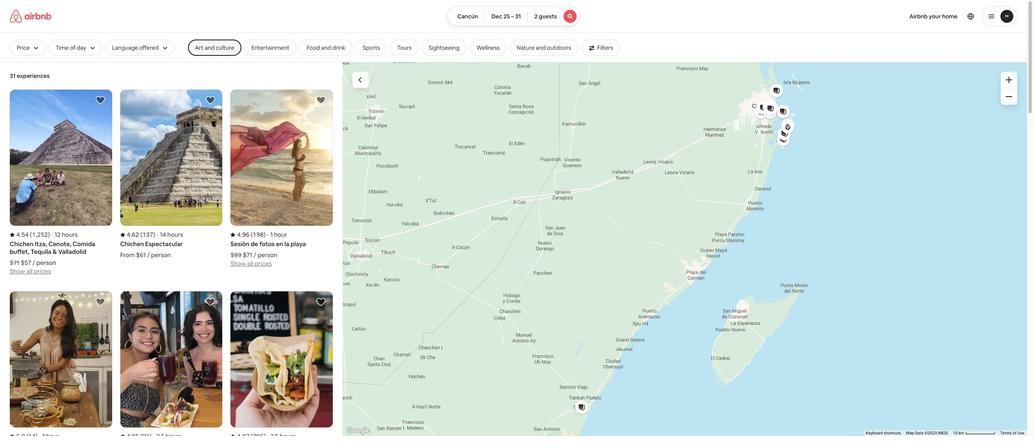 Task type: locate. For each thing, give the bounding box(es) containing it.
Sightseeing button
[[422, 40, 466, 56]]

1 and from the left
[[205, 44, 215, 51]]

2 horizontal spatial /
[[254, 251, 256, 259]]

guests
[[539, 13, 557, 20]]

comida
[[73, 240, 95, 248]]

1 horizontal spatial show all prices button
[[231, 259, 272, 268]]

· left 12
[[52, 231, 53, 239]]

/ right $61
[[147, 251, 150, 259]]

0 horizontal spatial prices
[[34, 268, 51, 275]]

1 vertical spatial add to wishlist image
[[206, 297, 216, 307]]

sightseeing
[[429, 44, 460, 51]]

person down tequila
[[36, 259, 56, 267]]

2 horizontal spatial person
[[258, 251, 277, 259]]

cancún
[[457, 13, 478, 20]]

· inside sesión de fotos en la playa group
[[267, 231, 269, 239]]

prices inside sesión de fotos en la playa $89 $71 / person show all prices
[[255, 260, 272, 268]]

show all prices button
[[231, 259, 272, 268], [10, 267, 51, 275]]

hours inside chichen itza, cenote, comida buffet, tequila & valladolid group
[[62, 231, 78, 239]]

day
[[77, 44, 86, 51]]

and
[[205, 44, 215, 51], [321, 44, 331, 51], [536, 44, 546, 51]]

1 horizontal spatial chichen
[[120, 240, 144, 248]]

· 1 hour
[[267, 231, 287, 239]]

add to wishlist image
[[316, 95, 326, 105], [206, 297, 216, 307]]

prices down fotos
[[255, 260, 272, 268]]

· 14 hours
[[157, 231, 183, 239]]

add to wishlist image for sesión de fotos en la playa group
[[316, 95, 326, 105]]

1 horizontal spatial and
[[321, 44, 331, 51]]

add to wishlist image for del grano al cafe
learn how to roast grind and prepare coffe group at the left bottom of the page
[[95, 297, 105, 307]]

hours right 12
[[62, 231, 78, 239]]

show all prices button down de
[[231, 259, 272, 268]]

buffet,
[[10, 248, 29, 256]]

1 hours from the left
[[62, 231, 78, 239]]

1 horizontal spatial prices
[[255, 260, 272, 268]]

chichen inside chichen espectacular from $61 / person
[[120, 240, 144, 248]]

0 vertical spatial of
[[70, 44, 75, 51]]

add to wishlist image inside authentic downtown food tour group
[[206, 297, 216, 307]]

hours
[[62, 231, 78, 239], [167, 231, 183, 239]]

zoom out image
[[1006, 93, 1013, 100]]

chichen espectacular from $61 / person
[[120, 240, 183, 259]]

4.87 out of 5 average rating,  296 reviews image
[[231, 433, 266, 437]]

google image
[[345, 426, 372, 437]]

fotos
[[260, 240, 275, 248]]

$71 right $89
[[243, 251, 252, 259]]

· for · 1 hour
[[267, 231, 269, 239]]

3 and from the left
[[536, 44, 546, 51]]

(1,252)
[[30, 231, 50, 239]]

show all prices button inside chichen itza, cenote, comida buffet, tequila & valladolid group
[[10, 267, 51, 275]]

add to wishlist image for cancun authentic taco tour group on the bottom left of page
[[316, 297, 326, 307]]

and for nature
[[536, 44, 546, 51]]

0 horizontal spatial ·
[[52, 231, 53, 239]]

cenote,
[[48, 240, 71, 248]]

dec
[[492, 13, 502, 20]]

show down $89
[[231, 260, 246, 268]]

food and drink
[[307, 44, 346, 51]]

4.54 (1,252)
[[16, 231, 50, 239]]

chichen
[[10, 240, 34, 248], [120, 240, 144, 248]]

$71
[[243, 251, 252, 259], [10, 259, 19, 267]]

·
[[52, 231, 53, 239], [157, 231, 158, 239], [267, 231, 269, 239]]

0 horizontal spatial person
[[36, 259, 56, 267]]

of for day
[[70, 44, 75, 51]]

1 vertical spatial of
[[1013, 431, 1017, 436]]

2 chichen from the left
[[120, 240, 144, 248]]

0 horizontal spatial of
[[70, 44, 75, 51]]

· left 14
[[157, 231, 158, 239]]

map
[[906, 431, 914, 436]]

0 horizontal spatial all
[[26, 268, 32, 275]]

1 horizontal spatial show
[[231, 260, 246, 268]]

1 horizontal spatial $71
[[243, 251, 252, 259]]

tequila
[[31, 248, 51, 256]]

4.62 (137)
[[127, 231, 155, 239]]

cancún button
[[447, 7, 485, 26]]

31 inside dec 25 – 31 button
[[515, 13, 521, 20]]

and for art
[[205, 44, 215, 51]]

show all prices button inside sesión de fotos en la playa group
[[231, 259, 272, 268]]

of for use
[[1013, 431, 1017, 436]]

4.95 out of 5 average rating,  91 reviews image
[[120, 433, 152, 437]]

1 horizontal spatial /
[[147, 251, 150, 259]]

add to wishlist image inside chichen espectacular 'group'
[[206, 95, 216, 105]]

show
[[231, 260, 246, 268], [10, 268, 25, 275]]

0 horizontal spatial 31
[[10, 72, 15, 80]]

/ inside the chichen itza, cenote, comida buffet, tequila & valladolid $71 $57 / person show all prices
[[32, 259, 35, 267]]

person down the espectacular
[[151, 251, 171, 259]]

language offered
[[112, 44, 159, 51]]

2 horizontal spatial ·
[[267, 231, 269, 239]]

4.62 out of 5 average rating,  137 reviews image
[[120, 231, 155, 239]]

show all prices button for $71
[[231, 259, 272, 268]]

add to wishlist image inside sesión de fotos en la playa group
[[316, 95, 326, 105]]

0 horizontal spatial chichen
[[10, 240, 34, 248]]

show all prices button down tequila
[[10, 267, 51, 275]]

all down de
[[247, 260, 253, 268]]

· 12 hours
[[52, 231, 78, 239]]

0 horizontal spatial /
[[32, 259, 35, 267]]

2 · from the left
[[157, 231, 158, 239]]

show inside the chichen itza, cenote, comida buffet, tequila & valladolid $71 $57 / person show all prices
[[10, 268, 25, 275]]

0 horizontal spatial $71
[[10, 259, 19, 267]]

2 horizontal spatial and
[[536, 44, 546, 51]]

of left use
[[1013, 431, 1017, 436]]

of left day
[[70, 44, 75, 51]]

price button
[[10, 40, 45, 56]]

of inside "time of day" dropdown button
[[70, 44, 75, 51]]

hours inside chichen espectacular 'group'
[[167, 231, 183, 239]]

0 vertical spatial 31
[[515, 13, 521, 20]]

all inside the chichen itza, cenote, comida buffet, tequila & valladolid $71 $57 / person show all prices
[[26, 268, 32, 275]]

playa
[[291, 240, 306, 248]]

cancun authentic taco tour group
[[231, 292, 333, 437]]

from
[[120, 251, 135, 259]]

1 horizontal spatial of
[[1013, 431, 1017, 436]]

1 chichen from the left
[[10, 240, 34, 248]]

0 horizontal spatial show
[[10, 268, 25, 275]]

1 horizontal spatial 31
[[515, 13, 521, 20]]

10
[[953, 431, 958, 436]]

profile element
[[590, 0, 1017, 33]]

$71 left $57
[[10, 259, 19, 267]]

entertainment
[[251, 44, 289, 51]]

show down $57
[[10, 268, 25, 275]]

1 horizontal spatial person
[[151, 251, 171, 259]]

chichen espectacular group
[[120, 90, 222, 259]]

and left drink
[[321, 44, 331, 51]]

1 horizontal spatial ·
[[157, 231, 158, 239]]

terms of use link
[[1001, 431, 1025, 436]]

data
[[915, 431, 924, 436]]

all down $57
[[26, 268, 32, 275]]

31 left experiences
[[10, 72, 15, 80]]

2 hours from the left
[[167, 231, 183, 239]]

all
[[247, 260, 253, 268], [26, 268, 32, 275]]

2 and from the left
[[321, 44, 331, 51]]

0 horizontal spatial hours
[[62, 231, 78, 239]]

0 horizontal spatial and
[[205, 44, 215, 51]]

time
[[56, 44, 69, 51]]

prices
[[255, 260, 272, 268], [34, 268, 51, 275]]

/ right $57
[[32, 259, 35, 267]]

person
[[151, 251, 171, 259], [258, 251, 277, 259], [36, 259, 56, 267]]

0 vertical spatial add to wishlist image
[[316, 95, 326, 105]]

hours right 14
[[167, 231, 183, 239]]

· inside chichen itza, cenote, comida buffet, tequila & valladolid group
[[52, 231, 53, 239]]

1 · from the left
[[52, 231, 53, 239]]

3 · from the left
[[267, 231, 269, 239]]

person down fotos
[[258, 251, 277, 259]]

and right nature
[[536, 44, 546, 51]]

and right art
[[205, 44, 215, 51]]

drink
[[332, 44, 346, 51]]

chichen inside the chichen itza, cenote, comida buffet, tequila & valladolid $71 $57 / person show all prices
[[10, 240, 34, 248]]

31 right –
[[515, 13, 521, 20]]

1 horizontal spatial all
[[247, 260, 253, 268]]

· left 1
[[267, 231, 269, 239]]

filters button
[[582, 40, 620, 56]]

/ inside chichen espectacular from $61 / person
[[147, 251, 150, 259]]

person inside chichen espectacular from $61 / person
[[151, 251, 171, 259]]

and for food
[[321, 44, 331, 51]]

1 horizontal spatial add to wishlist image
[[316, 95, 326, 105]]

Entertainment button
[[245, 40, 296, 56]]

chichen for 4.54
[[10, 240, 34, 248]]

/ down de
[[254, 251, 256, 259]]

/
[[147, 251, 150, 259], [254, 251, 256, 259], [32, 259, 35, 267]]

· inside chichen espectacular 'group'
[[157, 231, 158, 239]]

None search field
[[447, 7, 580, 26]]

0 horizontal spatial show all prices button
[[10, 267, 51, 275]]

prices down tequila
[[34, 268, 51, 275]]

4.54 out of 5 average rating,  1,252 reviews image
[[10, 231, 50, 239]]

1 horizontal spatial hours
[[167, 231, 183, 239]]

add to wishlist image
[[95, 95, 105, 105], [206, 95, 216, 105], [95, 297, 105, 307], [316, 297, 326, 307]]

google map
showing 20 experiences. region
[[343, 62, 1027, 437]]

chichen down 4.54
[[10, 240, 34, 248]]

chichen down 4.62
[[120, 240, 144, 248]]

home
[[942, 13, 958, 20]]

0 horizontal spatial add to wishlist image
[[206, 297, 216, 307]]



Task type: vqa. For each thing, say whether or not it's contained in the screenshot.
week
no



Task type: describe. For each thing, give the bounding box(es) containing it.
· for · 12 hours
[[52, 231, 53, 239]]

add to wishlist image for authentic downtown food tour group
[[206, 297, 216, 307]]

show inside sesión de fotos en la playa $89 $71 / person show all prices
[[231, 260, 246, 268]]

itza,
[[35, 240, 47, 248]]

airbnb your home
[[910, 13, 958, 20]]

&
[[53, 248, 57, 256]]

$71 inside sesión de fotos en la playa $89 $71 / person show all prices
[[243, 251, 252, 259]]

art and culture
[[195, 44, 234, 51]]

4.54
[[16, 231, 29, 239]]

time of day button
[[49, 40, 102, 56]]

4.96 (198)
[[237, 231, 266, 239]]

culture
[[216, 44, 234, 51]]

4.62
[[127, 231, 139, 239]]

chichen itza, cenote, comida buffet, tequila & valladolid $71 $57 / person show all prices
[[10, 240, 95, 275]]

Sports button
[[356, 40, 387, 56]]

nature
[[517, 44, 535, 51]]

en
[[276, 240, 283, 248]]

person inside the chichen itza, cenote, comida buffet, tequila & valladolid $71 $57 / person show all prices
[[36, 259, 56, 267]]

km
[[959, 431, 965, 436]]

–
[[511, 13, 514, 20]]

10 km
[[953, 431, 966, 436]]

1 vertical spatial 31
[[10, 72, 15, 80]]

keyboard shortcuts
[[866, 431, 901, 436]]

Food and drink button
[[300, 40, 353, 56]]

person inside sesión de fotos en la playa $89 $71 / person show all prices
[[258, 251, 277, 259]]

Wellness button
[[470, 40, 507, 56]]

$61
[[136, 251, 146, 259]]

espectacular
[[145, 240, 183, 248]]

terms
[[1001, 431, 1012, 436]]

14
[[160, 231, 166, 239]]

4.96 out of 5 average rating,  198 reviews image
[[231, 231, 266, 239]]

de
[[251, 240, 258, 248]]

price
[[17, 44, 30, 51]]

keyboard
[[866, 431, 883, 436]]

©2023
[[925, 431, 937, 436]]

la
[[285, 240, 289, 248]]

experiences
[[17, 72, 50, 80]]

Nature and outdoors button
[[510, 40, 578, 56]]

12
[[55, 231, 61, 239]]

hour
[[274, 231, 287, 239]]

authentic downtown food tour group
[[120, 292, 222, 437]]

show all prices button for $57
[[10, 267, 51, 275]]

offered
[[139, 44, 159, 51]]

airbnb your home link
[[905, 8, 963, 25]]

shortcuts
[[884, 431, 901, 436]]

2 guests button
[[528, 7, 580, 26]]

del grano al cafe
learn how to roast grind and prepare coffe group
[[10, 292, 112, 437]]

prices inside the chichen itza, cenote, comida buffet, tequila & valladolid $71 $57 / person show all prices
[[34, 268, 51, 275]]

$89
[[231, 251, 242, 259]]

(198)
[[251, 231, 266, 239]]

hours for 12 hours
[[62, 231, 78, 239]]

chichen itza, cenote, comida buffet, tequila & valladolid group
[[10, 90, 112, 275]]

time of day
[[56, 44, 86, 51]]

· for · 14 hours
[[157, 231, 158, 239]]

/ inside sesión de fotos en la playa $89 $71 / person show all prices
[[254, 251, 256, 259]]

zoom in image
[[1006, 77, 1013, 83]]

add to wishlist image for chichen espectacular 'group'
[[206, 95, 216, 105]]

airbnb
[[910, 13, 928, 20]]

31 experiences
[[10, 72, 50, 80]]

valladolid
[[58, 248, 86, 256]]

food
[[307, 44, 320, 51]]

language offered button
[[105, 40, 174, 56]]

inegi
[[938, 431, 948, 436]]

$71 inside the chichen itza, cenote, comida buffet, tequila & valladolid $71 $57 / person show all prices
[[10, 259, 19, 267]]

sesión de fotos en la playa group
[[231, 90, 333, 268]]

hours for 14 hours
[[167, 231, 183, 239]]

sports
[[363, 44, 380, 51]]

Art and culture button
[[188, 40, 241, 56]]

map data ©2023 inegi
[[906, 431, 948, 436]]

dec 25 – 31 button
[[485, 7, 528, 26]]

add to wishlist image for chichen itza, cenote, comida buffet, tequila & valladolid group
[[95, 95, 105, 105]]

keyboard shortcuts button
[[866, 431, 901, 437]]

art
[[195, 44, 203, 51]]

wellness
[[477, 44, 500, 51]]

4.96
[[237, 231, 249, 239]]

Tours button
[[390, 40, 419, 56]]

25
[[504, 13, 510, 20]]

your
[[929, 13, 941, 20]]

all inside sesión de fotos en la playa $89 $71 / person show all prices
[[247, 260, 253, 268]]

tours
[[397, 44, 412, 51]]

2 guests
[[534, 13, 557, 20]]

10 km button
[[951, 431, 998, 437]]

$57
[[21, 259, 31, 267]]

none search field containing cancún
[[447, 7, 580, 26]]

nature and outdoors
[[517, 44, 571, 51]]

language
[[112, 44, 138, 51]]

terms of use
[[1001, 431, 1025, 436]]

outdoors
[[547, 44, 571, 51]]

5.0 out of 5 average rating,  14 reviews image
[[10, 433, 38, 437]]

filters
[[597, 44, 613, 51]]

(137)
[[140, 231, 155, 239]]

sesión
[[231, 240, 249, 248]]

1
[[270, 231, 273, 239]]

dec 25 – 31
[[492, 13, 521, 20]]

sesión de fotos en la playa $89 $71 / person show all prices
[[231, 240, 306, 268]]

2
[[534, 13, 538, 20]]

chichen for 4.62
[[120, 240, 144, 248]]

use
[[1018, 431, 1025, 436]]



